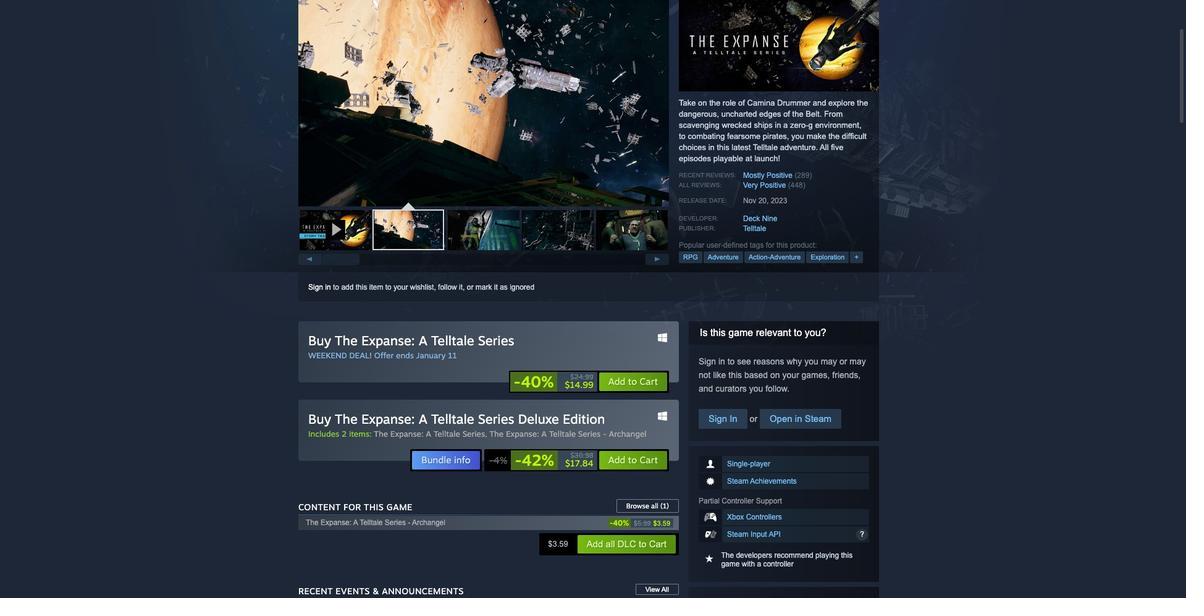 Task type: describe. For each thing, give the bounding box(es) containing it.
$17.84
[[566, 458, 594, 469]]

recommend
[[775, 551, 814, 560]]

adventure.
[[781, 143, 819, 152]]

bundle
[[422, 454, 452, 466]]

deck
[[744, 215, 761, 223]]

deal!
[[350, 351, 372, 360]]

playing
[[816, 551, 840, 560]]

browse
[[627, 502, 650, 511]]

for
[[344, 502, 361, 512]]

archangel inside 'buy the expanse: a telltale series deluxe edition includes 2 items: the expanse: a telltale series , the expanse: a telltale series - archangel'
[[609, 429, 647, 439]]

11
[[448, 351, 457, 360]]

positive for very positive
[[761, 181, 787, 190]]

and inside the take on the role of camina drummer and explore the dangerous, uncharted edges of the belt. from scavenging wrecked ships in a zero-g environment, to combating fearsome pirates, you make the difficult choices in this latest telltale adventure. all five episodes playable at launch!
[[813, 98, 827, 108]]

xbox controllers link
[[699, 509, 870, 525]]

1 vertical spatial all
[[679, 182, 690, 189]]

series down game
[[385, 519, 406, 527]]

$3.59 inside -40% $5.99 $3.59
[[654, 520, 671, 527]]

view all link
[[636, 584, 679, 595]]

add to cart for -4%
[[609, 454, 658, 466]]

popular user-defined tags for this product:
[[679, 241, 818, 250]]

in for sign in to add this item to your wishlist, follow it, or mark it as ignored
[[325, 283, 331, 292]]

add for -40%
[[609, 376, 626, 388]]

40% for -40%
[[521, 372, 554, 391]]

to right item at left
[[386, 283, 392, 292]]

partial
[[699, 497, 720, 506]]

deluxe
[[518, 411, 559, 427]]

pirates,
[[763, 132, 790, 141]]

ends
[[396, 351, 414, 360]]

to left add
[[333, 283, 339, 292]]

on inside sign in to see reasons why you may or may not like this based on your games, friends, and curators you follow.
[[771, 370, 780, 380]]

sign for sign in to add this item to your wishlist, follow it, or mark it as ignored
[[308, 283, 323, 292]]

browse all (1)
[[627, 502, 669, 511]]

cart for 4%
[[640, 454, 658, 466]]

january
[[416, 351, 446, 360]]

controller
[[764, 560, 794, 569]]

follow
[[438, 283, 457, 292]]

sign in to add this item to your wishlist, follow it, or mark it as ignored
[[308, 283, 535, 292]]

1 vertical spatial you
[[805, 357, 819, 367]]

fearsome
[[728, 132, 761, 141]]

it
[[494, 283, 498, 292]]

steam for steam input api
[[728, 530, 749, 539]]

dlc
[[618, 539, 637, 550]]

expanse: inside the buy the expanse: a telltale series weekend deal! offer ends january 11
[[362, 333, 415, 349]]

release date:
[[679, 197, 727, 204]]

controllers
[[747, 513, 782, 522]]

mostly
[[744, 171, 765, 180]]

expanse: down the deluxe
[[506, 429, 539, 439]]

40% for -40% $5.99 $3.59
[[613, 519, 629, 528]]

2 vertical spatial or
[[748, 414, 760, 424]]

all for browse
[[652, 502, 659, 511]]

a up bundle
[[426, 429, 432, 439]]

very
[[744, 181, 759, 190]]

for
[[766, 241, 775, 250]]

to right $24.99
[[629, 376, 637, 388]]

telltale down edition
[[550, 429, 576, 439]]

scavenging
[[679, 121, 720, 130]]

date:
[[710, 197, 727, 204]]

view
[[646, 586, 660, 593]]

announcements
[[382, 586, 464, 597]]

as
[[500, 283, 508, 292]]

sign in link
[[308, 283, 331, 292]]

series up info
[[463, 429, 485, 439]]

difficult
[[842, 132, 867, 141]]

xbox
[[728, 513, 745, 522]]

in
[[730, 414, 738, 424]]

- for -4%
[[489, 454, 494, 467]]

bundle info link
[[412, 451, 481, 470]]

choices
[[679, 143, 707, 152]]

all for add
[[606, 539, 615, 550]]

xbox controllers
[[728, 513, 782, 522]]

combating
[[688, 132, 725, 141]]

in for sign in to see reasons why you may or may not like this based on your games, friends, and curators you follow.
[[719, 357, 726, 367]]

your inside sign in to see reasons why you may or may not like this based on your games, friends, and curators you follow.
[[783, 370, 800, 380]]

0 vertical spatial game
[[729, 328, 754, 338]]

telltale inside the take on the role of camina drummer and explore the dangerous, uncharted edges of the belt. from scavenging wrecked ships in a zero-g environment, to combating fearsome pirates, you make the difficult choices in this latest telltale adventure. all five episodes playable at launch!
[[753, 143, 778, 152]]

episodes
[[679, 154, 712, 163]]

why
[[787, 357, 803, 367]]

this inside the take on the role of camina drummer and explore the dangerous, uncharted edges of the belt. from scavenging wrecked ships in a zero-g environment, to combating fearsome pirates, you make the difficult choices in this latest telltale adventure. all five episodes playable at launch!
[[717, 143, 730, 152]]

the right explore
[[858, 98, 869, 108]]

$24.99
[[571, 373, 594, 381]]

expanse: up items:
[[362, 411, 415, 427]]

single-player
[[728, 460, 771, 469]]

all reviews:
[[679, 182, 722, 189]]

content
[[299, 502, 341, 512]]

ships
[[754, 121, 773, 130]]

is this game relevant to you?
[[700, 328, 827, 338]]

$5.99
[[634, 520, 651, 527]]

relevant
[[756, 328, 792, 338]]

2 vertical spatial all
[[662, 586, 669, 593]]

2 vertical spatial you
[[750, 384, 764, 394]]

&
[[373, 586, 379, 597]]

-42%
[[515, 451, 554, 470]]

not
[[699, 370, 711, 380]]

take on the role of camina drummer and explore the dangerous, uncharted edges of the belt. from scavenging wrecked ships in a zero-g environment, to combating fearsome pirates, you make the difficult choices in this latest telltale adventure. all five episodes playable at launch!
[[679, 98, 869, 163]]

$30.98 $17.84
[[566, 451, 594, 469]]

drummer
[[778, 98, 811, 108]]

release
[[679, 197, 708, 204]]

telltale inside the buy the expanse: a telltale series weekend deal! offer ends january 11
[[432, 333, 475, 349]]

2 vertical spatial cart
[[649, 539, 667, 550]]

it,
[[459, 283, 465, 292]]

recent events & announcements
[[299, 586, 464, 597]]

the down content
[[306, 519, 319, 527]]

- for -40%
[[514, 372, 521, 391]]

partial controller support
[[699, 497, 782, 506]]

game
[[387, 502, 413, 512]]

make
[[807, 132, 827, 141]]

nov 20, 2023
[[744, 197, 788, 205]]

developer:
[[679, 215, 719, 222]]

$14.99
[[565, 380, 594, 390]]

- for -40% $5.99 $3.59
[[610, 519, 613, 528]]

belt.
[[806, 109, 822, 119]]

with
[[742, 560, 755, 569]]

$24.99 $14.99
[[565, 373, 594, 390]]

games,
[[802, 370, 831, 380]]

- inside 'buy the expanse: a telltale series deluxe edition includes 2 items: the expanse: a telltale series , the expanse: a telltale series - archangel'
[[603, 429, 607, 439]]

edition
[[563, 411, 605, 427]]

+
[[855, 253, 859, 261]]

game inside the developers recommend playing this game with a controller
[[722, 560, 740, 569]]

developers
[[736, 551, 773, 560]]

expanse: down for
[[321, 519, 352, 527]]

steam for steam achievements
[[728, 477, 749, 486]]

popular
[[679, 241, 705, 250]]

offer
[[374, 351, 394, 360]]

view all
[[646, 586, 669, 593]]

add all dlc to cart
[[587, 539, 667, 550]]

publisher:
[[679, 225, 716, 232]]



Task type: vqa. For each thing, say whether or not it's contained in the screenshot.
"Strategy" in the Turn-Based Strategy link
no



Task type: locate. For each thing, give the bounding box(es) containing it.
sign for sign in to see reasons why you may or may not like this based on your games, friends, and curators you follow.
[[699, 357, 716, 367]]

the up '2'
[[335, 411, 358, 427]]

adventure link
[[704, 252, 744, 263]]

sign left add
[[308, 283, 323, 292]]

achievements
[[751, 477, 797, 486]]

the inside the buy the expanse: a telltale series weekend deal! offer ends january 11
[[335, 333, 358, 349]]

0 vertical spatial you
[[792, 132, 805, 141]]

1 vertical spatial recent
[[299, 586, 333, 597]]

steam input api
[[728, 530, 781, 539]]

recent
[[679, 172, 705, 179], [299, 586, 333, 597]]

in inside sign in to see reasons why you may or may not like this based on your games, friends, and curators you follow.
[[719, 357, 726, 367]]

in right open
[[795, 414, 803, 424]]

controller
[[722, 497, 754, 506]]

-40% $5.99 $3.59
[[610, 519, 671, 528]]

telltale
[[753, 143, 778, 152], [744, 224, 767, 233], [432, 333, 475, 349], [432, 411, 475, 427], [434, 429, 460, 439], [550, 429, 576, 439], [360, 519, 383, 527]]

input
[[751, 530, 768, 539]]

based
[[745, 370, 768, 380]]

to inside add all dlc to cart link
[[639, 539, 647, 550]]

add right $24.99
[[609, 376, 626, 388]]

telltale up the expanse: a telltale series link
[[432, 411, 475, 427]]

steam
[[805, 414, 832, 424], [728, 477, 749, 486], [728, 530, 749, 539]]

exploration link
[[807, 252, 850, 263]]

g
[[809, 121, 813, 130]]

this
[[364, 502, 384, 512]]

you inside the take on the role of camina drummer and explore the dangerous, uncharted edges of the belt. from scavenging wrecked ships in a zero-g environment, to combating fearsome pirates, you make the difficult choices in this latest telltale adventure. all five episodes playable at launch!
[[792, 132, 805, 141]]

this right is
[[711, 328, 726, 338]]

40% up the deluxe
[[521, 372, 554, 391]]

add
[[609, 376, 626, 388], [609, 454, 626, 466], [587, 539, 604, 550]]

2 add to cart link from the top
[[599, 451, 668, 470]]

your left wishlist,
[[394, 283, 408, 292]]

series down edition
[[578, 429, 601, 439]]

the left "role"
[[710, 98, 721, 108]]

friends,
[[833, 370, 861, 380]]

add to cart
[[609, 376, 658, 388], [609, 454, 658, 466]]

add
[[341, 283, 354, 292]]

of down drummer
[[784, 109, 791, 119]]

0 horizontal spatial a
[[758, 560, 762, 569]]

40%
[[521, 372, 554, 391], [613, 519, 629, 528]]

2 may from the left
[[850, 357, 867, 367]]

add left dlc
[[587, 539, 604, 550]]

the up the five
[[829, 132, 840, 141]]

telltale up bundle info
[[434, 429, 460, 439]]

a inside the take on the role of camina drummer and explore the dangerous, uncharted edges of the belt. from scavenging wrecked ships in a zero-g environment, to combating fearsome pirates, you make the difficult choices in this latest telltale adventure. all five episodes playable at launch!
[[784, 121, 788, 130]]

1 vertical spatial add
[[609, 454, 626, 466]]

1 vertical spatial add to cart
[[609, 454, 658, 466]]

dangerous,
[[679, 109, 720, 119]]

add to cart for -40%
[[609, 376, 658, 388]]

series
[[478, 333, 515, 349], [478, 411, 515, 427], [463, 429, 485, 439], [578, 429, 601, 439], [385, 519, 406, 527]]

1 horizontal spatial on
[[771, 370, 780, 380]]

or right the in
[[748, 414, 760, 424]]

reviews: for mostly positive (289)
[[706, 172, 737, 179]]

series inside the buy the expanse: a telltale series weekend deal! offer ends january 11
[[478, 333, 515, 349]]

0 vertical spatial reviews:
[[706, 172, 737, 179]]

0 horizontal spatial archangel
[[412, 519, 446, 527]]

deck nine link
[[744, 215, 778, 223]]

this
[[717, 143, 730, 152], [777, 241, 789, 250], [356, 283, 367, 292], [711, 328, 726, 338], [729, 370, 742, 380], [842, 551, 853, 560]]

or right the it,
[[467, 283, 474, 292]]

1 adventure from the left
[[708, 253, 739, 261]]

exploration
[[811, 253, 845, 261]]

may up "games,"
[[821, 357, 838, 367]]

the expanse: a telltale series link
[[374, 429, 485, 439]]

add to cart up browse
[[609, 454, 658, 466]]

the
[[710, 98, 721, 108], [858, 98, 869, 108], [793, 109, 804, 119], [829, 132, 840, 141]]

adventure
[[708, 253, 739, 261], [770, 253, 801, 261]]

open
[[770, 414, 793, 424]]

2 vertical spatial add
[[587, 539, 604, 550]]

add to cart right $24.99
[[609, 376, 658, 388]]

steam down "single-"
[[728, 477, 749, 486]]

in left add
[[325, 283, 331, 292]]

1 vertical spatial archangel
[[412, 519, 446, 527]]

2
[[342, 429, 347, 439]]

,
[[485, 429, 488, 439]]

0 vertical spatial add
[[609, 376, 626, 388]]

five
[[832, 143, 844, 152]]

1 horizontal spatial all
[[679, 182, 690, 189]]

2 vertical spatial steam
[[728, 530, 749, 539]]

support
[[756, 497, 782, 506]]

1 vertical spatial or
[[840, 357, 848, 367]]

to
[[679, 132, 686, 141], [333, 283, 339, 292], [386, 283, 392, 292], [794, 328, 803, 338], [728, 357, 735, 367], [629, 376, 637, 388], [629, 454, 637, 466], [639, 539, 647, 550]]

1 vertical spatial add to cart link
[[599, 451, 668, 470]]

a inside the developers recommend playing this game with a controller
[[758, 560, 762, 569]]

your
[[394, 283, 408, 292], [783, 370, 800, 380]]

of
[[739, 98, 746, 108], [784, 109, 791, 119]]

2 horizontal spatial all
[[820, 143, 829, 152]]

0 vertical spatial add to cart link
[[599, 372, 668, 392]]

0 vertical spatial all
[[652, 502, 659, 511]]

0 vertical spatial or
[[467, 283, 474, 292]]

1 vertical spatial 40%
[[613, 519, 629, 528]]

1 horizontal spatial 40%
[[613, 519, 629, 528]]

adventure down for at the right of the page
[[770, 253, 801, 261]]

add right $30.98
[[609, 454, 626, 466]]

a up the expanse: a telltale series link
[[419, 411, 428, 427]]

0 vertical spatial and
[[813, 98, 827, 108]]

may up 'friends,'
[[850, 357, 867, 367]]

1 vertical spatial steam
[[728, 477, 749, 486]]

or up 'friends,'
[[840, 357, 848, 367]]

sign inside sign in to see reasons why you may or may not like this based on your games, friends, and curators you follow.
[[699, 357, 716, 367]]

to right dlc
[[639, 539, 647, 550]]

telltale down this
[[360, 519, 383, 527]]

to inside the take on the role of camina drummer and explore the dangerous, uncharted edges of the belt. from scavenging wrecked ships in a zero-g environment, to combating fearsome pirates, you make the difficult choices in this latest telltale adventure. all five episodes playable at launch!
[[679, 132, 686, 141]]

like
[[714, 370, 727, 380]]

item
[[370, 283, 384, 292]]

1 horizontal spatial and
[[813, 98, 827, 108]]

nine
[[763, 215, 778, 223]]

add to cart link for -40%
[[599, 372, 668, 392]]

0 vertical spatial all
[[820, 143, 829, 152]]

buy up includes
[[308, 411, 331, 427]]

0 vertical spatial sign
[[308, 283, 323, 292]]

1 add to cart from the top
[[609, 376, 658, 388]]

0 horizontal spatial or
[[467, 283, 474, 292]]

1 horizontal spatial adventure
[[770, 253, 801, 261]]

0 horizontal spatial of
[[739, 98, 746, 108]]

a right 'with'
[[758, 560, 762, 569]]

wrecked
[[722, 121, 752, 130]]

in up like
[[719, 357, 726, 367]]

1 horizontal spatial archangel
[[609, 429, 647, 439]]

you up adventure.
[[792, 132, 805, 141]]

0 horizontal spatial $3.59
[[548, 540, 569, 549]]

launch!
[[755, 154, 781, 163]]

1 vertical spatial game
[[722, 560, 740, 569]]

single-
[[728, 460, 751, 469]]

cart down $5.99
[[649, 539, 667, 550]]

-40%
[[514, 372, 554, 391]]

1 horizontal spatial of
[[784, 109, 791, 119]]

add to cart link for -4%
[[599, 451, 668, 470]]

expanse:
[[362, 333, 415, 349], [362, 411, 415, 427], [391, 429, 424, 439], [506, 429, 539, 439], [321, 519, 352, 527]]

1 add to cart link from the top
[[599, 372, 668, 392]]

in down combating
[[709, 143, 715, 152]]

tags
[[750, 241, 764, 250]]

role
[[723, 98, 737, 108]]

open in steam
[[770, 414, 832, 424]]

expanse: up bundle
[[391, 429, 424, 439]]

0 vertical spatial steam
[[805, 414, 832, 424]]

on up dangerous,
[[699, 98, 708, 108]]

recent for recent events & announcements
[[299, 586, 333, 597]]

rpg
[[684, 253, 698, 261]]

1 horizontal spatial recent
[[679, 172, 705, 179]]

steam down xbox
[[728, 530, 749, 539]]

reviews: down recent reviews:
[[692, 182, 722, 189]]

or
[[467, 283, 474, 292], [840, 357, 848, 367], [748, 414, 760, 424]]

40% left $5.99
[[613, 519, 629, 528]]

a down the deluxe
[[542, 429, 547, 439]]

2 horizontal spatial or
[[840, 357, 848, 367]]

the left 'with'
[[722, 551, 734, 560]]

in
[[775, 121, 782, 130], [709, 143, 715, 152], [325, 283, 331, 292], [719, 357, 726, 367], [795, 414, 803, 424]]

1 may from the left
[[821, 357, 838, 367]]

you?
[[805, 328, 827, 338]]

reviews: for very positive (448)
[[692, 182, 722, 189]]

1 vertical spatial of
[[784, 109, 791, 119]]

1 vertical spatial sign
[[699, 357, 716, 367]]

of up uncharted
[[739, 98, 746, 108]]

2 buy from the top
[[308, 411, 331, 427]]

on up follow.
[[771, 370, 780, 380]]

your down why
[[783, 370, 800, 380]]

1 horizontal spatial all
[[652, 502, 659, 511]]

- down edition
[[603, 429, 607, 439]]

0 horizontal spatial and
[[699, 384, 714, 394]]

- down game
[[408, 519, 411, 527]]

adventure down user- at the right of page
[[708, 253, 739, 261]]

and down not
[[699, 384, 714, 394]]

0 horizontal spatial may
[[821, 357, 838, 367]]

weekend
[[308, 351, 347, 360]]

sign left the in
[[709, 414, 728, 424]]

2 vertical spatial sign
[[709, 414, 728, 424]]

steam achievements
[[728, 477, 797, 486]]

positive for mostly positive
[[767, 171, 793, 180]]

add to cart link up browse
[[599, 451, 668, 470]]

0 vertical spatial add to cart
[[609, 376, 658, 388]]

and up belt.
[[813, 98, 827, 108]]

take
[[679, 98, 696, 108]]

0 vertical spatial archangel
[[609, 429, 647, 439]]

in for open in steam
[[795, 414, 803, 424]]

expanse: up the "offer"
[[362, 333, 415, 349]]

to inside sign in to see reasons why you may or may not like this based on your games, friends, and curators you follow.
[[728, 357, 735, 367]]

game left 'with'
[[722, 560, 740, 569]]

the inside the developers recommend playing this game with a controller
[[722, 551, 734, 560]]

add all dlc to cart link
[[577, 535, 677, 555]]

1 vertical spatial on
[[771, 370, 780, 380]]

0 vertical spatial buy
[[308, 333, 331, 349]]

all left the five
[[820, 143, 829, 152]]

recent reviews:
[[679, 172, 737, 179]]

game up see on the right of the page
[[729, 328, 754, 338]]

sign up not
[[699, 357, 716, 367]]

see
[[738, 357, 752, 367]]

series up ,
[[478, 411, 515, 427]]

you up "games,"
[[805, 357, 819, 367]]

telltale down deck
[[744, 224, 767, 233]]

1 vertical spatial cart
[[640, 454, 658, 466]]

0 horizontal spatial your
[[394, 283, 408, 292]]

0 vertical spatial 40%
[[521, 372, 554, 391]]

this up curators
[[729, 370, 742, 380]]

2 adventure from the left
[[770, 253, 801, 261]]

is
[[700, 328, 708, 338]]

to left you?
[[794, 328, 803, 338]]

all inside the take on the role of camina drummer and explore the dangerous, uncharted edges of the belt. from scavenging wrecked ships in a zero-g environment, to combating fearsome pirates, you make the difficult choices in this latest telltale adventure. all five episodes playable at launch!
[[820, 143, 829, 152]]

1 vertical spatial $3.59
[[548, 540, 569, 549]]

the right items:
[[374, 429, 388, 439]]

0 vertical spatial on
[[699, 98, 708, 108]]

1 vertical spatial positive
[[761, 181, 787, 190]]

- up the deluxe
[[514, 372, 521, 391]]

1 vertical spatial buy
[[308, 411, 331, 427]]

the developers recommend playing this game with a controller
[[722, 551, 853, 569]]

buy for buy the expanse: a telltale series deluxe edition
[[308, 411, 331, 427]]

single-player link
[[699, 456, 870, 472]]

buy for buy the expanse: a telltale series
[[308, 333, 331, 349]]

this right for at the right of the page
[[777, 241, 789, 250]]

0 horizontal spatial recent
[[299, 586, 333, 597]]

1 vertical spatial and
[[699, 384, 714, 394]]

the right ,
[[490, 429, 504, 439]]

mark
[[476, 283, 492, 292]]

sign for sign in
[[709, 414, 728, 424]]

telltale link
[[744, 224, 767, 233]]

buy inside 'buy the expanse: a telltale series deluxe edition includes 2 items: the expanse: a telltale series , the expanse: a telltale series - archangel'
[[308, 411, 331, 427]]

0 vertical spatial $3.59
[[654, 520, 671, 527]]

a down content for this game
[[353, 519, 358, 527]]

0 vertical spatial cart
[[640, 376, 658, 388]]

0 vertical spatial your
[[394, 283, 408, 292]]

recent for recent reviews:
[[679, 172, 705, 179]]

1 vertical spatial a
[[758, 560, 762, 569]]

reviews: down playable
[[706, 172, 737, 179]]

all left dlc
[[606, 539, 615, 550]]

this right add
[[356, 283, 367, 292]]

and inside sign in to see reasons why you may or may not like this based on your games, friends, and curators you follow.
[[699, 384, 714, 394]]

sign inside sign in link
[[709, 414, 728, 424]]

cart up browse all (1)
[[640, 454, 658, 466]]

the up zero-
[[793, 109, 804, 119]]

uncharted
[[722, 109, 758, 119]]

product:
[[791, 241, 818, 250]]

buy inside the buy the expanse: a telltale series weekend deal! offer ends january 11
[[308, 333, 331, 349]]

recent left events at bottom left
[[299, 586, 333, 597]]

0 vertical spatial positive
[[767, 171, 793, 180]]

(1)
[[661, 502, 669, 511]]

or inside sign in to see reasons why you may or may not like this based on your games, friends, and curators you follow.
[[840, 357, 848, 367]]

1 horizontal spatial may
[[850, 357, 867, 367]]

all up release
[[679, 182, 690, 189]]

0 horizontal spatial all
[[606, 539, 615, 550]]

all right the view
[[662, 586, 669, 593]]

0 vertical spatial a
[[784, 121, 788, 130]]

zero-
[[791, 121, 809, 130]]

2 add to cart from the top
[[609, 454, 658, 466]]

this up playable
[[717, 143, 730, 152]]

add to cart link right $24.99
[[599, 372, 668, 392]]

0 horizontal spatial all
[[662, 586, 669, 593]]

4%
[[494, 454, 508, 467]]

camina
[[748, 98, 775, 108]]

- right the 4%
[[515, 451, 522, 470]]

42%
[[522, 451, 554, 470]]

0 vertical spatial of
[[739, 98, 746, 108]]

on inside the take on the role of camina drummer and explore the dangerous, uncharted edges of the belt. from scavenging wrecked ships in a zero-g environment, to combating fearsome pirates, you make the difficult choices in this latest telltale adventure. all five episodes playable at launch!
[[699, 98, 708, 108]]

buy up weekend at the bottom of page
[[308, 333, 331, 349]]

follow.
[[766, 384, 790, 394]]

1 vertical spatial your
[[783, 370, 800, 380]]

cart left not
[[640, 376, 658, 388]]

to left see on the right of the page
[[728, 357, 735, 367]]

a inside the buy the expanse: a telltale series weekend deal! offer ends january 11
[[419, 333, 428, 349]]

add for -4%
[[609, 454, 626, 466]]

includes
[[308, 429, 340, 439]]

1 horizontal spatial $3.59
[[654, 520, 671, 527]]

- right info
[[489, 454, 494, 467]]

1 vertical spatial reviews:
[[692, 182, 722, 189]]

0 horizontal spatial adventure
[[708, 253, 739, 261]]

(448)
[[789, 181, 806, 190]]

positive up very positive (448)
[[767, 171, 793, 180]]

the
[[335, 333, 358, 349], [335, 411, 358, 427], [374, 429, 388, 439], [490, 429, 504, 439], [306, 519, 319, 527], [722, 551, 734, 560]]

-
[[514, 372, 521, 391], [603, 429, 607, 439], [515, 451, 522, 470], [489, 454, 494, 467], [408, 519, 411, 527], [610, 519, 613, 528]]

in up pirates,
[[775, 121, 782, 130]]

may
[[821, 357, 838, 367], [850, 357, 867, 367]]

0 horizontal spatial 40%
[[521, 372, 554, 391]]

this inside the developers recommend playing this game with a controller
[[842, 551, 853, 560]]

the up deal!
[[335, 333, 358, 349]]

(289)
[[795, 171, 813, 180]]

this inside sign in to see reasons why you may or may not like this based on your games, friends, and curators you follow.
[[729, 370, 742, 380]]

you down based
[[750, 384, 764, 394]]

sign in
[[709, 414, 738, 424]]

1 vertical spatial all
[[606, 539, 615, 550]]

- up add all dlc to cart
[[610, 519, 613, 528]]

steam right open
[[805, 414, 832, 424]]

nov
[[744, 197, 757, 205]]

bundle info
[[422, 454, 471, 466]]

to up browse
[[629, 454, 637, 466]]

a up january
[[419, 333, 428, 349]]

to up choices
[[679, 132, 686, 141]]

- for -42%
[[515, 451, 522, 470]]

action-adventure
[[749, 253, 801, 261]]

cart for 40%
[[640, 376, 658, 388]]

0 vertical spatial recent
[[679, 172, 705, 179]]

1 horizontal spatial your
[[783, 370, 800, 380]]

a left zero-
[[784, 121, 788, 130]]

this right playing
[[842, 551, 853, 560]]

1 horizontal spatial a
[[784, 121, 788, 130]]

1 horizontal spatial or
[[748, 414, 760, 424]]

0 horizontal spatial on
[[699, 98, 708, 108]]

1 buy from the top
[[308, 333, 331, 349]]



